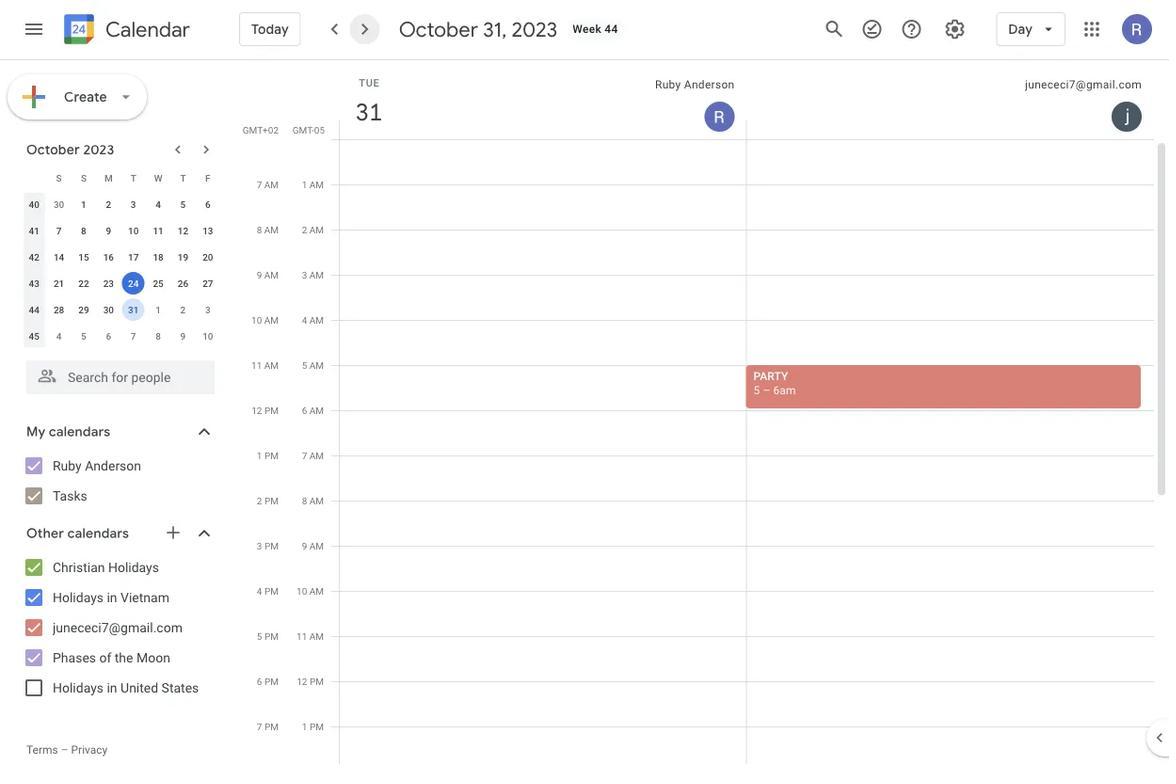 Task type: vqa. For each thing, say whether or not it's contained in the screenshot.
transit
no



Task type: describe. For each thing, give the bounding box(es) containing it.
5 pm
[[257, 631, 279, 642]]

31 element
[[122, 298, 145, 321]]

november 4 element
[[48, 325, 70, 347]]

4 pm
[[257, 586, 279, 597]]

2 down m
[[106, 199, 111, 210]]

0 horizontal spatial 10 am
[[251, 315, 279, 326]]

9 right 3 pm
[[302, 540, 307, 552]]

ruby anderson inside the 31 column header
[[655, 78, 735, 91]]

november 10 element
[[197, 325, 219, 347]]

am left "4 am" on the left top
[[264, 315, 279, 326]]

1 up 2 pm
[[257, 450, 262, 461]]

ruby anderson inside the my calendars list
[[53, 458, 141, 474]]

september 30 element
[[48, 193, 70, 216]]

phases of the moon
[[53, 650, 170, 666]]

am right 5 pm
[[310, 631, 324, 642]]

31 inside cell
[[128, 304, 139, 315]]

2 s from the left
[[81, 172, 87, 184]]

m
[[104, 172, 113, 184]]

november 7 element
[[122, 325, 145, 347]]

row containing 42
[[22, 244, 220, 270]]

my
[[26, 424, 46, 441]]

week 44
[[573, 23, 618, 36]]

ruby inside the 31 column header
[[655, 78, 681, 91]]

43
[[29, 278, 39, 289]]

row containing 40
[[22, 191, 220, 218]]

42
[[29, 251, 39, 263]]

0 horizontal spatial 7 am
[[257, 179, 279, 190]]

3 am
[[302, 269, 324, 281]]

main drawer image
[[23, 18, 45, 40]]

junececi7@gmail.com inside column header
[[1026, 78, 1142, 91]]

8 up 15 element
[[81, 225, 86, 236]]

31 cell
[[121, 297, 146, 323]]

terms
[[26, 744, 58, 757]]

in for vietnam
[[107, 590, 117, 605]]

tasks
[[53, 488, 87, 504]]

7 down the 6 am
[[302, 450, 307, 461]]

6 pm
[[257, 676, 279, 687]]

6 for 6 am
[[302, 405, 307, 416]]

3 pm
[[257, 540, 279, 552]]

6 for 6 pm
[[257, 676, 262, 687]]

gmt-
[[293, 124, 314, 136]]

october for october 31, 2023
[[399, 16, 478, 42]]

6 down f
[[205, 199, 211, 210]]

7 right 41 on the top left of the page
[[56, 225, 62, 236]]

pm up 7 pm
[[265, 676, 279, 687]]

24, today element
[[122, 272, 145, 295]]

pm down 4 pm
[[265, 631, 279, 642]]

1 s from the left
[[56, 172, 62, 184]]

13
[[203, 225, 213, 236]]

29 element
[[72, 298, 95, 321]]

other
[[26, 525, 64, 542]]

9 right 27 element
[[257, 269, 262, 281]]

1 right september 30 element
[[81, 199, 86, 210]]

27
[[203, 278, 213, 289]]

7 inside "element"
[[131, 331, 136, 342]]

1 horizontal spatial 12
[[252, 405, 262, 416]]

7 right f
[[257, 179, 262, 190]]

0 vertical spatial 11 am
[[251, 360, 279, 371]]

15
[[78, 251, 89, 263]]

am down 2 am
[[310, 269, 324, 281]]

privacy
[[71, 744, 108, 757]]

am down the 6 am
[[310, 450, 324, 461]]

1 inside 'november 1' element
[[156, 304, 161, 315]]

21 element
[[48, 272, 70, 295]]

21
[[54, 278, 64, 289]]

28
[[54, 304, 64, 315]]

7 down the 6 pm
[[257, 721, 262, 733]]

1 horizontal spatial 11 am
[[297, 631, 324, 642]]

8 left november 9 element
[[156, 331, 161, 342]]

1 horizontal spatial 11
[[251, 360, 262, 371]]

30 for "30" element
[[103, 304, 114, 315]]

am left 3 am
[[264, 269, 279, 281]]

row group inside the october 2023 grid
[[22, 191, 220, 349]]

8 right 2 pm
[[302, 495, 307, 507]]

16
[[103, 251, 114, 263]]

row containing 45
[[22, 323, 220, 349]]

4 for 4 pm
[[257, 586, 262, 597]]

day
[[1009, 21, 1033, 38]]

in for united
[[107, 680, 117, 696]]

vietnam
[[121, 590, 169, 605]]

6am
[[774, 384, 796, 397]]

Search for people text field
[[38, 361, 203, 395]]

29
[[78, 304, 89, 315]]

day button
[[997, 7, 1066, 52]]

1 horizontal spatial 44
[[605, 23, 618, 36]]

states
[[162, 680, 199, 696]]

pm down the 6 pm
[[265, 721, 279, 733]]

6 for november 6 "element"
[[106, 331, 111, 342]]

5 am
[[302, 360, 324, 371]]

row inside the 31 grid
[[331, 139, 1154, 766]]

add other calendars image
[[164, 524, 183, 542]]

anderson inside the my calendars list
[[85, 458, 141, 474]]

create
[[64, 89, 107, 105]]

0 horizontal spatial 9 am
[[257, 269, 279, 281]]

17 element
[[122, 246, 145, 268]]

15 element
[[72, 246, 95, 268]]

row containing 41
[[22, 218, 220, 244]]

christian
[[53, 560, 105, 575]]

tue 31
[[354, 77, 381, 128]]

calendars for my calendars
[[49, 424, 110, 441]]

5 for 5 am
[[302, 360, 307, 371]]

calendar heading
[[102, 16, 190, 43]]

privacy link
[[71, 744, 108, 757]]

05
[[314, 124, 325, 136]]

november 5 element
[[72, 325, 95, 347]]

christian holidays
[[53, 560, 159, 575]]

gmt+02
[[243, 124, 279, 136]]

united
[[121, 680, 158, 696]]

0 horizontal spatial 8 am
[[257, 224, 279, 235]]

other calendars list
[[4, 553, 234, 703]]

1 right 7 pm
[[302, 721, 307, 733]]

20 element
[[197, 246, 219, 268]]

2 am
[[302, 224, 324, 235]]

8 right 13 element
[[257, 224, 262, 235]]

today
[[251, 21, 289, 38]]

f
[[205, 172, 211, 184]]

pm left the 6 am
[[265, 405, 279, 416]]

26
[[178, 278, 188, 289]]

30 for september 30 element
[[54, 199, 64, 210]]

2 t from the left
[[180, 172, 186, 184]]

1 am
[[302, 179, 324, 190]]

10 left 11 element
[[128, 225, 139, 236]]

week
[[573, 23, 602, 36]]

am down 5 am
[[310, 405, 324, 416]]

am right 3 pm
[[310, 540, 324, 552]]

10 right november 9 element
[[203, 331, 213, 342]]

3 for 3 pm
[[257, 540, 262, 552]]

am right 2 pm
[[310, 495, 324, 507]]

10 right "november 3" element
[[251, 315, 262, 326]]

october 2023 grid
[[18, 165, 220, 349]]

holidays in united states
[[53, 680, 199, 696]]

pm right 7 pm
[[310, 721, 324, 733]]

create button
[[8, 74, 147, 120]]

6 am
[[302, 405, 324, 416]]

31 column header
[[339, 60, 747, 139]]

tuesday, october 31 element
[[347, 90, 391, 134]]

other calendars
[[26, 525, 129, 542]]

1 horizontal spatial 10 am
[[297, 586, 324, 597]]

am down "4 am" on the left top
[[310, 360, 324, 371]]

1 vertical spatial 1 pm
[[302, 721, 324, 733]]

18 element
[[147, 246, 170, 268]]



Task type: locate. For each thing, give the bounding box(es) containing it.
0 horizontal spatial 31
[[128, 304, 139, 315]]

0 vertical spatial 12
[[178, 225, 188, 236]]

10 right 4 pm
[[297, 586, 307, 597]]

23
[[103, 278, 114, 289]]

11 am right 5 pm
[[297, 631, 324, 642]]

1 horizontal spatial ruby
[[655, 78, 681, 91]]

3 up 10 element
[[131, 199, 136, 210]]

2 vertical spatial 12
[[297, 676, 307, 687]]

november 6 element
[[97, 325, 120, 347]]

6 left november 7 "element" on the left top
[[106, 331, 111, 342]]

settings menu image
[[944, 18, 966, 40]]

row containing party
[[331, 139, 1154, 766]]

1 pm up 2 pm
[[257, 450, 279, 461]]

4 am
[[302, 315, 324, 326]]

31 inside column header
[[354, 97, 381, 128]]

8 am right 2 pm
[[302, 495, 324, 507]]

2 horizontal spatial 12
[[297, 676, 307, 687]]

3 for 3 am
[[302, 269, 307, 281]]

12 right the 6 pm
[[297, 676, 307, 687]]

16 element
[[97, 246, 120, 268]]

in left united
[[107, 680, 117, 696]]

7 am left 1 am
[[257, 179, 279, 190]]

11 am
[[251, 360, 279, 371], [297, 631, 324, 642]]

0 vertical spatial 12 pm
[[252, 405, 279, 416]]

pm up 5 pm
[[265, 586, 279, 597]]

2 up 3 am
[[302, 224, 307, 235]]

0 vertical spatial 9 am
[[257, 269, 279, 281]]

1 vertical spatial holidays
[[53, 590, 104, 605]]

november 3 element
[[197, 298, 219, 321]]

4 up 5 pm
[[257, 586, 262, 597]]

pm up 2 pm
[[265, 450, 279, 461]]

2 vertical spatial 11
[[297, 631, 307, 642]]

12 element
[[172, 219, 194, 242]]

0 horizontal spatial junececi7@gmail.com
[[53, 620, 183, 636]]

44 inside row group
[[29, 304, 39, 315]]

calendars right my
[[49, 424, 110, 441]]

am left 2 am
[[264, 224, 279, 235]]

1 vertical spatial anderson
[[85, 458, 141, 474]]

7 pm
[[257, 721, 279, 733]]

am right 4 pm
[[310, 586, 324, 597]]

0 horizontal spatial t
[[131, 172, 136, 184]]

calendar
[[105, 16, 190, 43]]

2 pm
[[257, 495, 279, 507]]

anderson
[[684, 78, 735, 91], [85, 458, 141, 474]]

0 vertical spatial holidays
[[108, 560, 159, 575]]

12 right 11 element
[[178, 225, 188, 236]]

november 1 element
[[147, 298, 170, 321]]

0 horizontal spatial ruby
[[53, 458, 82, 474]]

my calendars
[[26, 424, 110, 441]]

1 vertical spatial 30
[[103, 304, 114, 315]]

am left 5 am
[[264, 360, 279, 371]]

31 down tue at left top
[[354, 97, 381, 128]]

2 left "november 3" element
[[180, 304, 186, 315]]

17
[[128, 251, 139, 263]]

8 am
[[257, 224, 279, 235], [302, 495, 324, 507]]

9 am
[[257, 269, 279, 281], [302, 540, 324, 552]]

0 vertical spatial 31
[[354, 97, 381, 128]]

10 am right 4 pm
[[297, 586, 324, 597]]

am up 3 am
[[310, 224, 324, 235]]

october 31, 2023
[[399, 16, 558, 42]]

5 right november 4 element on the top
[[81, 331, 86, 342]]

pm
[[265, 405, 279, 416], [265, 450, 279, 461], [265, 495, 279, 507], [265, 540, 279, 552], [265, 586, 279, 597], [265, 631, 279, 642], [265, 676, 279, 687], [310, 676, 324, 687], [265, 721, 279, 733], [310, 721, 324, 733]]

of
[[99, 650, 111, 666]]

0 horizontal spatial 2023
[[83, 141, 114, 158]]

november 9 element
[[172, 325, 194, 347]]

7
[[257, 179, 262, 190], [56, 225, 62, 236], [131, 331, 136, 342], [302, 450, 307, 461], [257, 721, 262, 733]]

w
[[154, 172, 162, 184]]

party 5 – 6am
[[754, 370, 796, 397]]

1 vertical spatial junececi7@gmail.com
[[53, 620, 183, 636]]

0 horizontal spatial 30
[[54, 199, 64, 210]]

22 element
[[72, 272, 95, 295]]

other calendars button
[[4, 519, 234, 549]]

holidays
[[108, 560, 159, 575], [53, 590, 104, 605], [53, 680, 104, 696]]

holidays down phases at the left of page
[[53, 680, 104, 696]]

1 vertical spatial 11 am
[[297, 631, 324, 642]]

1 t from the left
[[131, 172, 136, 184]]

1 horizontal spatial ruby anderson
[[655, 78, 735, 91]]

4 left november 5 "element"
[[56, 331, 62, 342]]

october 2023
[[26, 141, 114, 158]]

holidays down christian
[[53, 590, 104, 605]]

0 horizontal spatial ruby anderson
[[53, 458, 141, 474]]

am
[[264, 179, 279, 190], [310, 179, 324, 190], [264, 224, 279, 235], [310, 224, 324, 235], [264, 269, 279, 281], [310, 269, 324, 281], [264, 315, 279, 326], [310, 315, 324, 326], [264, 360, 279, 371], [310, 360, 324, 371], [310, 405, 324, 416], [310, 450, 324, 461], [310, 495, 324, 507], [310, 540, 324, 552], [310, 586, 324, 597], [310, 631, 324, 642]]

5 for november 5 "element"
[[81, 331, 86, 342]]

1 horizontal spatial t
[[180, 172, 186, 184]]

0 horizontal spatial 1 pm
[[257, 450, 279, 461]]

1 vertical spatial 9 am
[[302, 540, 324, 552]]

– inside party 5 – 6am
[[763, 384, 771, 397]]

0 vertical spatial in
[[107, 590, 117, 605]]

18
[[153, 251, 164, 263]]

1 up 2 am
[[302, 179, 307, 190]]

0 horizontal spatial 44
[[29, 304, 39, 315]]

1 vertical spatial 12 pm
[[297, 676, 324, 687]]

0 vertical spatial 7 am
[[257, 179, 279, 190]]

1 in from the top
[[107, 590, 117, 605]]

2 vertical spatial holidays
[[53, 680, 104, 696]]

11 am left 5 am
[[251, 360, 279, 371]]

1 vertical spatial 12
[[252, 405, 262, 416]]

am up 5 am
[[310, 315, 324, 326]]

1 vertical spatial 31
[[128, 304, 139, 315]]

0 vertical spatial 44
[[605, 23, 618, 36]]

3 down 2 am
[[302, 269, 307, 281]]

junececi7@gmail.com inside other calendars list
[[53, 620, 183, 636]]

november 2 element
[[172, 298, 194, 321]]

3 for "november 3" element
[[205, 304, 211, 315]]

ruby
[[655, 78, 681, 91], [53, 458, 82, 474]]

anderson inside the 31 column header
[[684, 78, 735, 91]]

1 vertical spatial –
[[61, 744, 68, 757]]

2023
[[512, 16, 558, 42], [83, 141, 114, 158]]

row containing 43
[[22, 270, 220, 297]]

0 vertical spatial 11
[[153, 225, 164, 236]]

22
[[78, 278, 89, 289]]

1 vertical spatial 10 am
[[297, 586, 324, 597]]

calendars
[[49, 424, 110, 441], [67, 525, 129, 542]]

0 vertical spatial ruby
[[655, 78, 681, 91]]

14
[[54, 251, 64, 263]]

0 vertical spatial junececi7@gmail.com
[[1026, 78, 1142, 91]]

1 horizontal spatial 9 am
[[302, 540, 324, 552]]

today button
[[239, 7, 301, 52]]

0 horizontal spatial 12 pm
[[252, 405, 279, 416]]

1 vertical spatial 7 am
[[302, 450, 324, 461]]

1 horizontal spatial anderson
[[684, 78, 735, 91]]

28 element
[[48, 298, 70, 321]]

30 right 40
[[54, 199, 64, 210]]

my calendars button
[[4, 417, 234, 447]]

6 down 5 am
[[302, 405, 307, 416]]

am left 1 am
[[264, 179, 279, 190]]

– right terms link
[[61, 744, 68, 757]]

holidays up 'vietnam'
[[108, 560, 159, 575]]

2 horizontal spatial 11
[[297, 631, 307, 642]]

november 8 element
[[147, 325, 170, 347]]

moon
[[136, 650, 170, 666]]

31 right "30" element
[[128, 304, 139, 315]]

2 in from the top
[[107, 680, 117, 696]]

26 element
[[172, 272, 194, 295]]

0 vertical spatial anderson
[[684, 78, 735, 91]]

5 inside "element"
[[81, 331, 86, 342]]

pm up 4 pm
[[265, 540, 279, 552]]

27 element
[[197, 272, 219, 295]]

1 horizontal spatial –
[[763, 384, 771, 397]]

45
[[29, 331, 39, 342]]

0 vertical spatial –
[[763, 384, 771, 397]]

1 pm
[[257, 450, 279, 461], [302, 721, 324, 733]]

2 for 2 pm
[[257, 495, 262, 507]]

2 up 3 pm
[[257, 495, 262, 507]]

1 horizontal spatial 7 am
[[302, 450, 324, 461]]

s
[[56, 172, 62, 184], [81, 172, 87, 184]]

12 pm
[[252, 405, 279, 416], [297, 676, 324, 687]]

row containing s
[[22, 165, 220, 191]]

1 vertical spatial in
[[107, 680, 117, 696]]

row
[[331, 139, 1154, 766], [22, 165, 220, 191], [22, 191, 220, 218], [22, 218, 220, 244], [22, 244, 220, 270], [22, 270, 220, 297], [22, 297, 220, 323], [22, 323, 220, 349]]

1 vertical spatial 44
[[29, 304, 39, 315]]

19
[[178, 251, 188, 263]]

1 horizontal spatial 2023
[[512, 16, 558, 42]]

10 am left "4 am" on the left top
[[251, 315, 279, 326]]

4 for november 4 element on the top
[[56, 331, 62, 342]]

0 vertical spatial 2023
[[512, 16, 558, 42]]

calendars up christian holidays at the left
[[67, 525, 129, 542]]

calendar element
[[60, 10, 190, 52]]

40
[[29, 199, 39, 210]]

1 vertical spatial 11
[[251, 360, 262, 371]]

23 element
[[97, 272, 120, 295]]

13 element
[[197, 219, 219, 242]]

2 for november 2 element
[[180, 304, 186, 315]]

1 vertical spatial ruby
[[53, 458, 82, 474]]

0 horizontal spatial 11
[[153, 225, 164, 236]]

october left 31,
[[399, 16, 478, 42]]

24 cell
[[121, 270, 146, 297]]

october up september 30 element
[[26, 141, 80, 158]]

row group
[[22, 191, 220, 349]]

5 down party
[[754, 384, 760, 397]]

am up 2 am
[[310, 179, 324, 190]]

5 for 5 pm
[[257, 631, 262, 642]]

pm up 3 pm
[[265, 495, 279, 507]]

5 up '12' 'element'
[[180, 199, 186, 210]]

row containing 44
[[22, 297, 220, 323]]

calendars inside dropdown button
[[67, 525, 129, 542]]

1 vertical spatial 2023
[[83, 141, 114, 158]]

44 right week
[[605, 23, 618, 36]]

junececi7@gmail.com down day dropdown button in the top of the page
[[1026, 78, 1142, 91]]

6 inside "element"
[[106, 331, 111, 342]]

1 cell from the left
[[340, 139, 747, 766]]

9 left 10 element
[[106, 225, 111, 236]]

9 am right 3 pm
[[302, 540, 324, 552]]

31,
[[483, 16, 507, 42]]

8 am left 2 am
[[257, 224, 279, 235]]

0 vertical spatial ruby anderson
[[655, 78, 735, 91]]

41
[[29, 225, 39, 236]]

5
[[180, 199, 186, 210], [81, 331, 86, 342], [302, 360, 307, 371], [754, 384, 760, 397], [257, 631, 262, 642]]

7 right november 6 "element"
[[131, 331, 136, 342]]

31 grid
[[241, 60, 1170, 766]]

junececi7@gmail.com
[[1026, 78, 1142, 91], [53, 620, 183, 636]]

14 element
[[48, 246, 70, 268]]

44 left 28
[[29, 304, 39, 315]]

0 horizontal spatial october
[[26, 141, 80, 158]]

october for october 2023
[[26, 141, 80, 158]]

25 element
[[147, 272, 170, 295]]

1 vertical spatial 8 am
[[302, 495, 324, 507]]

11 left 5 am
[[251, 360, 262, 371]]

4 up 11 element
[[156, 199, 161, 210]]

31
[[354, 97, 381, 128], [128, 304, 139, 315]]

0 vertical spatial october
[[399, 16, 478, 42]]

2 for 2 am
[[302, 224, 307, 235]]

terms link
[[26, 744, 58, 757]]

1 vertical spatial october
[[26, 141, 80, 158]]

12 left the 6 am
[[252, 405, 262, 416]]

12 inside 'element'
[[178, 225, 188, 236]]

30
[[54, 199, 64, 210], [103, 304, 114, 315]]

row group containing 40
[[22, 191, 220, 349]]

20
[[203, 251, 213, 263]]

25
[[153, 278, 164, 289]]

ruby inside the my calendars list
[[53, 458, 82, 474]]

junececi7@gmail.com column header
[[746, 60, 1154, 139]]

holidays in vietnam
[[53, 590, 169, 605]]

gmt-05
[[293, 124, 325, 136]]

0 vertical spatial 30
[[54, 199, 64, 210]]

6
[[205, 199, 211, 210], [106, 331, 111, 342], [302, 405, 307, 416], [257, 676, 262, 687]]

calendars for other calendars
[[67, 525, 129, 542]]

0 vertical spatial 8 am
[[257, 224, 279, 235]]

10 element
[[122, 219, 145, 242]]

3 right november 2 element
[[205, 304, 211, 315]]

1 horizontal spatial junececi7@gmail.com
[[1026, 78, 1142, 91]]

t right m
[[131, 172, 136, 184]]

1 horizontal spatial s
[[81, 172, 87, 184]]

12 pm left the 6 am
[[252, 405, 279, 416]]

terms – privacy
[[26, 744, 108, 757]]

junececi7@gmail.com up phases of the moon
[[53, 620, 183, 636]]

0 horizontal spatial –
[[61, 744, 68, 757]]

4
[[156, 199, 161, 210], [302, 315, 307, 326], [56, 331, 62, 342], [257, 586, 262, 597]]

44
[[605, 23, 618, 36], [29, 304, 39, 315]]

october
[[399, 16, 478, 42], [26, 141, 80, 158]]

4 for 4 am
[[302, 315, 307, 326]]

11
[[153, 225, 164, 236], [251, 360, 262, 371], [297, 631, 307, 642]]

pm right the 6 pm
[[310, 676, 324, 687]]

30 right 29 "element"
[[103, 304, 114, 315]]

24
[[128, 278, 139, 289]]

11 inside row
[[153, 225, 164, 236]]

party
[[754, 370, 789, 383]]

9 am left 3 am
[[257, 269, 279, 281]]

0 horizontal spatial anderson
[[85, 458, 141, 474]]

ruby anderson
[[655, 78, 735, 91], [53, 458, 141, 474]]

30 element
[[97, 298, 120, 321]]

in down christian holidays at the left
[[107, 590, 117, 605]]

3 down 2 pm
[[257, 540, 262, 552]]

0 vertical spatial 1 pm
[[257, 450, 279, 461]]

the
[[115, 650, 133, 666]]

9
[[106, 225, 111, 236], [257, 269, 262, 281], [180, 331, 186, 342], [302, 540, 307, 552]]

1 horizontal spatial 30
[[103, 304, 114, 315]]

11 element
[[147, 219, 170, 242]]

holidays for holidays in united states
[[53, 680, 104, 696]]

5 inside party 5 – 6am
[[754, 384, 760, 397]]

None search field
[[0, 353, 234, 395]]

5 down "4 am" on the left top
[[302, 360, 307, 371]]

1 horizontal spatial 12 pm
[[297, 676, 324, 687]]

1 horizontal spatial october
[[399, 16, 478, 42]]

1 vertical spatial ruby anderson
[[53, 458, 141, 474]]

holidays for holidays in vietnam
[[53, 590, 104, 605]]

– down party
[[763, 384, 771, 397]]

0 horizontal spatial 12
[[178, 225, 188, 236]]

8
[[257, 224, 262, 235], [81, 225, 86, 236], [156, 331, 161, 342], [302, 495, 307, 507]]

4 up 5 am
[[302, 315, 307, 326]]

12 pm right the 6 pm
[[297, 676, 324, 687]]

19 element
[[172, 246, 194, 268]]

0 vertical spatial calendars
[[49, 424, 110, 441]]

0 horizontal spatial 11 am
[[251, 360, 279, 371]]

2 cell from the left
[[746, 139, 1154, 766]]

–
[[763, 384, 771, 397], [61, 744, 68, 757]]

11 right 10 element
[[153, 225, 164, 236]]

2
[[106, 199, 111, 210], [302, 224, 307, 235], [180, 304, 186, 315], [257, 495, 262, 507]]

7 am down the 6 am
[[302, 450, 324, 461]]

10
[[128, 225, 139, 236], [251, 315, 262, 326], [203, 331, 213, 342], [297, 586, 307, 597]]

calendars inside "dropdown button"
[[49, 424, 110, 441]]

1 horizontal spatial 1 pm
[[302, 721, 324, 733]]

tue
[[359, 77, 380, 89]]

phases
[[53, 650, 96, 666]]

my calendars list
[[4, 451, 234, 511]]

1 horizontal spatial 31
[[354, 97, 381, 128]]

9 left november 10 element
[[180, 331, 186, 342]]

cell
[[340, 139, 747, 766], [746, 139, 1154, 766]]

0 vertical spatial 10 am
[[251, 315, 279, 326]]

0 horizontal spatial s
[[56, 172, 62, 184]]

cell containing party
[[746, 139, 1154, 766]]

1 vertical spatial calendars
[[67, 525, 129, 542]]

t right w
[[180, 172, 186, 184]]

1 horizontal spatial 8 am
[[302, 495, 324, 507]]



